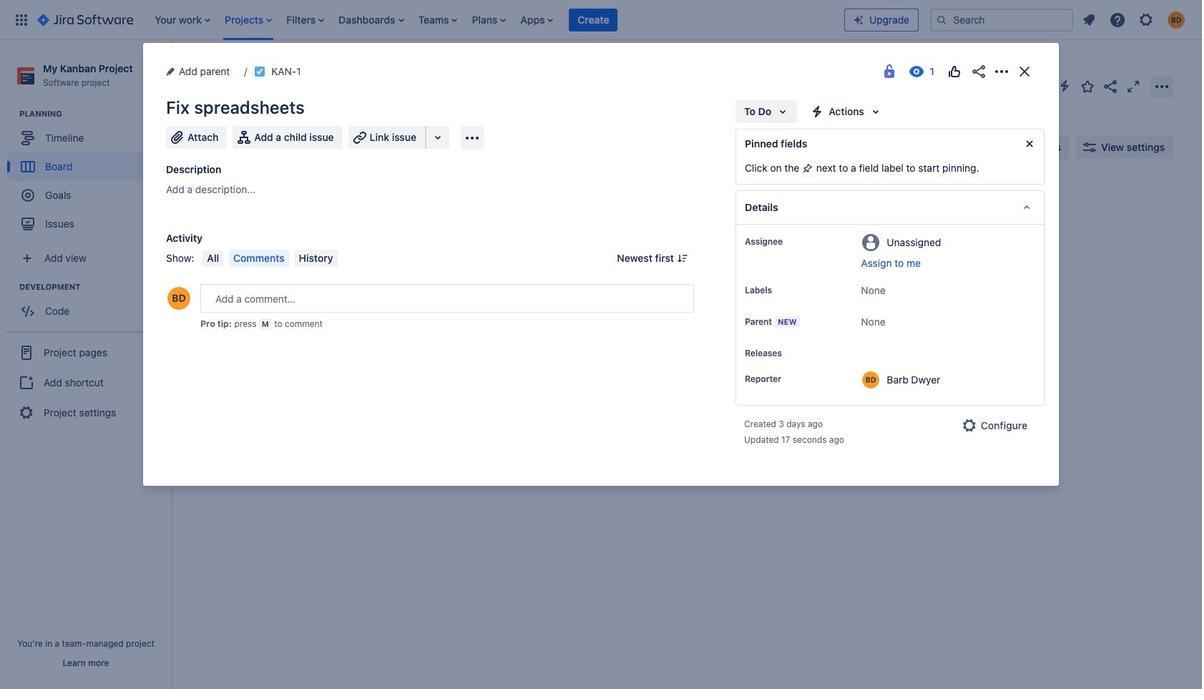 Task type: describe. For each thing, give the bounding box(es) containing it.
add app image
[[464, 129, 481, 146]]

5 list item from the left
[[414, 0, 462, 40]]

3 list item from the left
[[282, 0, 329, 40]]

details element
[[736, 190, 1045, 225]]

add people image
[[352, 139, 369, 156]]

close image
[[1016, 63, 1033, 80]]

create column image
[[809, 187, 826, 205]]

star kan board image
[[1079, 78, 1096, 95]]

hide message image
[[1021, 135, 1038, 152]]

1 list item from the left
[[150, 0, 215, 40]]

copy link to issue image
[[298, 65, 310, 77]]

Search this board text field
[[202, 135, 268, 160]]

primary element
[[9, 0, 844, 40]]

1 horizontal spatial list
[[1076, 7, 1194, 33]]

Search field
[[930, 8, 1073, 31]]

sidebar element
[[0, 40, 172, 689]]

0 vertical spatial task image
[[254, 66, 266, 77]]

goal image
[[21, 189, 34, 202]]

search image
[[936, 14, 947, 25]]

link web pages and more image
[[429, 129, 447, 146]]

6 list item from the left
[[468, 0, 510, 40]]

8 list item from the left
[[569, 0, 618, 40]]



Task type: locate. For each thing, give the bounding box(es) containing it.
1 vertical spatial group
[[7, 281, 171, 330]]

0 horizontal spatial list
[[148, 0, 844, 40]]

2 heading from the top
[[19, 281, 171, 293]]

1 horizontal spatial task image
[[254, 66, 266, 77]]

jira software image
[[37, 11, 133, 28], [37, 11, 133, 28]]

7 list item from the left
[[516, 0, 558, 40]]

1 vertical spatial task image
[[213, 259, 224, 270]]

enter full screen image
[[1125, 78, 1142, 95]]

list item
[[150, 0, 215, 40], [220, 0, 276, 40], [282, 0, 329, 40], [334, 0, 408, 40], [414, 0, 462, 40], [468, 0, 510, 40], [516, 0, 558, 40], [569, 0, 618, 40]]

heading
[[19, 108, 171, 120], [19, 281, 171, 293]]

0 vertical spatial group
[[7, 108, 171, 243]]

0 horizontal spatial task image
[[213, 259, 224, 270]]

1 vertical spatial heading
[[19, 281, 171, 293]]

2 list item from the left
[[220, 0, 276, 40]]

menu bar
[[200, 250, 340, 267]]

list
[[148, 0, 844, 40], [1076, 7, 1194, 33]]

vote options: no one has voted for this issue yet. image
[[946, 63, 963, 80]]

0 vertical spatial heading
[[19, 108, 171, 120]]

None search field
[[930, 8, 1073, 31]]

actions image
[[993, 63, 1010, 80]]

1 heading from the top
[[19, 108, 171, 120]]

task image
[[254, 66, 266, 77], [213, 259, 224, 270]]

4 list item from the left
[[334, 0, 408, 40]]

Add a comment… field
[[200, 284, 694, 313]]

more information about barb dwyer image
[[863, 371, 880, 389]]

dialog
[[143, 43, 1059, 486]]

reporter pin to top. only you can see pinned fields. image
[[784, 374, 796, 385]]

group
[[7, 108, 171, 243], [7, 281, 171, 330], [6, 331, 166, 433]]

2 vertical spatial group
[[6, 331, 166, 433]]

banner
[[0, 0, 1202, 40]]



Task type: vqa. For each thing, say whether or not it's contained in the screenshot.
your profile and settings image at the top
no



